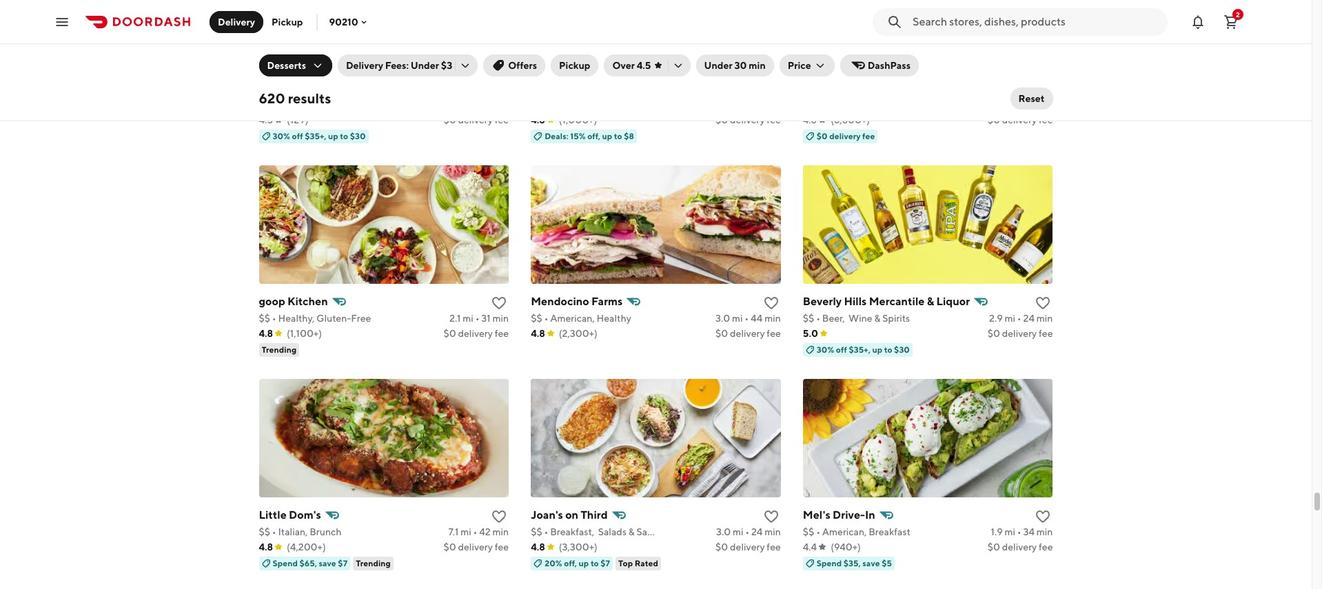 Task type: describe. For each thing, give the bounding box(es) containing it.
delivery for delivery
[[218, 16, 255, 27]]

fee for (2,300+)
[[767, 328, 781, 339]]

save for $5
[[863, 558, 880, 569]]

deals: 15% off, up to $8
[[545, 131, 634, 141]]

gluten-
[[317, 313, 351, 324]]

$​0 delivery fee for beverly hills mercantile & liquor
[[988, 328, 1053, 339]]

$$ • american, healthy
[[531, 313, 631, 324]]

american, for mendocino
[[550, 313, 595, 324]]

$​0 delivery fee for joan's on third
[[716, 542, 781, 553]]

2 button
[[1218, 8, 1245, 36]]

price
[[788, 60, 811, 71]]

joan's on third
[[531, 509, 608, 522]]

4.5 inside over 4.5 "button"
[[637, 60, 651, 71]]

up down $$ • beer,  wine & spirits
[[873, 345, 883, 355]]

mendocino farms
[[531, 295, 623, 308]]

1 vertical spatial pickup button
[[551, 54, 599, 77]]

hills
[[844, 295, 867, 308]]

$65,
[[300, 558, 317, 569]]

min for mel's drive-in
[[1037, 527, 1053, 538]]

$​0 down under 30 min
[[716, 114, 728, 125]]

goop kitchen
[[259, 295, 328, 308]]

42
[[479, 527, 491, 538]]

3.0 for mendocino farms
[[716, 313, 730, 324]]

delivery for delivery fees: under $3
[[346, 60, 383, 71]]

click to add this store to your saved list image for beverly hills mercantile & liquor
[[1035, 295, 1052, 311]]

0 horizontal spatial $30
[[350, 131, 366, 141]]

$$ for little dom's
[[259, 527, 270, 538]]

spirits inside weho wine & spirits $$ • alcohol, beer
[[334, 81, 367, 94]]

price button
[[780, 54, 835, 77]]

1 vertical spatial trending
[[356, 558, 391, 569]]

beverly
[[803, 295, 842, 308]]

in
[[865, 509, 876, 522]]

alcohol,
[[278, 99, 315, 110]]

4.4
[[803, 542, 817, 553]]

(940+)
[[831, 542, 861, 553]]

to down weho wine & spirits $$ • alcohol, beer
[[340, 131, 348, 141]]

90210
[[329, 16, 358, 27]]

pickup for pickup button to the left
[[272, 16, 303, 27]]

0 vertical spatial trending
[[262, 345, 297, 355]]

2
[[1236, 10, 1240, 18]]

weho
[[259, 81, 292, 94]]

third
[[581, 509, 608, 522]]

delivery button
[[210, 11, 263, 33]]

$​0 down 3.2
[[988, 114, 1000, 125]]

$​0 for little dom's
[[444, 542, 456, 553]]

(8,800+)
[[831, 114, 870, 125]]

mel's drive-in
[[803, 509, 876, 522]]

fee for (129)
[[495, 114, 509, 125]]

(2,300+)
[[559, 328, 598, 339]]

min for goop kitchen
[[493, 313, 509, 324]]

15%
[[570, 131, 586, 141]]

up down 'beer' at the top of the page
[[328, 131, 338, 141]]

(1,000+)
[[559, 114, 597, 125]]

brunch
[[310, 527, 342, 538]]

3.2 mi • 31 min
[[992, 99, 1053, 110]]

under 30 min
[[704, 60, 766, 71]]

italian,
[[278, 527, 308, 538]]

5.0
[[803, 328, 818, 339]]

1 horizontal spatial 30%
[[817, 345, 835, 355]]

mercantile
[[869, 295, 925, 308]]

7.1 mi • 42 min
[[449, 527, 509, 538]]

click to add this store to your saved list image up 3.2 mi • 31 min
[[1035, 81, 1052, 98]]

$​0 delivery fee down "$3"
[[444, 114, 509, 125]]

goop
[[259, 295, 285, 308]]

$$ for mendocino farms
[[531, 313, 542, 324]]

delivery for (129)
[[458, 114, 493, 125]]

• inside weho wine & spirits $$ • alcohol, beer
[[272, 99, 276, 110]]

$35,
[[844, 558, 861, 569]]

Store search: begin typing to search for stores available on DoorDash text field
[[913, 14, 1160, 29]]

beer
[[316, 99, 337, 110]]

(3,300+)
[[559, 542, 598, 553]]

0 vertical spatial 30%
[[273, 131, 290, 141]]

reset
[[1019, 93, 1045, 104]]

4.8 for little dom's
[[259, 542, 273, 553]]

$$ • breakfast,  salads & sandwiches
[[531, 527, 689, 538]]

3.0 mi • 24 min
[[716, 527, 781, 538]]

delivery for (1,100+)
[[458, 328, 493, 339]]

2.1
[[450, 313, 461, 324]]

$​0 down "$3"
[[444, 114, 456, 125]]

$3
[[441, 60, 453, 71]]

3 items, open order cart image
[[1223, 13, 1240, 30]]

2.9
[[990, 313, 1003, 324]]

20%
[[545, 558, 562, 569]]

$​0 for joan's on third
[[716, 542, 728, 553]]

20% off, up to $7
[[545, 558, 610, 569]]

open menu image
[[54, 13, 70, 30]]

wine inside weho wine & spirits $$ • alcohol, beer
[[294, 81, 322, 94]]

on
[[566, 509, 579, 522]]

620
[[259, 90, 285, 106]]

$$ for mel's drive-in
[[803, 527, 815, 538]]

fee for (8,800+)
[[1039, 114, 1053, 125]]

delivery for (1,000+)
[[730, 114, 765, 125]]

3.0 mi • 44 min
[[716, 313, 781, 324]]

(129)
[[287, 114, 309, 125]]

dashpass button
[[840, 54, 919, 77]]

reset button
[[1011, 88, 1053, 110]]

$$ • italian, brunch
[[259, 527, 342, 538]]

$$ • american, breakfast
[[803, 527, 911, 538]]

offers button
[[484, 54, 545, 77]]

$$ for beverly hills mercantile & liquor
[[803, 313, 815, 324]]

1 vertical spatial off,
[[564, 558, 577, 569]]

1.9
[[991, 527, 1003, 538]]

over 4.5
[[613, 60, 651, 71]]

1 $7 from the left
[[338, 558, 348, 569]]

$​0 for beverly hills mercantile & liquor
[[988, 328, 1000, 339]]

$​0 delivery fee down 30
[[716, 114, 781, 125]]

under 30 min button
[[696, 54, 774, 77]]

delivery for (3,300+)
[[730, 542, 765, 553]]

salads
[[598, 527, 627, 538]]

to left the $8
[[614, 131, 622, 141]]

save for $7
[[319, 558, 336, 569]]

delivery for (4,200+)
[[458, 542, 493, 553]]

deals:
[[545, 131, 569, 141]]

to down $$ • beer,  wine & spirits
[[884, 345, 893, 355]]

over 4.5 button
[[604, 54, 691, 77]]

liquor
[[937, 295, 970, 308]]

rated
[[635, 558, 658, 569]]

$0
[[817, 131, 828, 141]]

& down the beverly hills mercantile & liquor
[[875, 313, 881, 324]]



Task type: vqa. For each thing, say whether or not it's contained in the screenshot.
"$ • Burgers, Milk Shakes"
no



Task type: locate. For each thing, give the bounding box(es) containing it.
1 horizontal spatial pickup
[[559, 60, 591, 71]]

$$ down the little
[[259, 527, 270, 538]]

$$ down goop
[[259, 313, 270, 324]]

healthy,
[[278, 313, 315, 324]]

1 vertical spatial delivery
[[346, 60, 383, 71]]

0 vertical spatial off
[[292, 131, 303, 141]]

2 3.0 from the top
[[716, 527, 731, 538]]

mi for mendocino farms
[[732, 313, 743, 324]]

4.8 down goop
[[259, 328, 273, 339]]

fee down offers button
[[495, 114, 509, 125]]

1 3.0 from the top
[[716, 313, 730, 324]]

1 horizontal spatial wine
[[849, 313, 873, 324]]

min for joan's on third
[[765, 527, 781, 538]]

free
[[351, 313, 371, 324]]

spend $65, save $7
[[273, 558, 348, 569]]

1 vertical spatial 4.5
[[259, 114, 273, 125]]

delivery down the 2.9 mi • 24 min
[[1002, 328, 1037, 339]]

$$ down mendocino
[[531, 313, 542, 324]]

click to add this store to your saved list image for mel's drive-in
[[1035, 509, 1052, 525]]

1 horizontal spatial off
[[836, 345, 847, 355]]

30
[[735, 60, 747, 71]]

24 for joan's on third
[[752, 527, 763, 538]]

24 for beverly hills mercantile & liquor
[[1024, 313, 1035, 324]]

kitchen
[[288, 295, 328, 308]]

fees:
[[385, 60, 409, 71]]

pickup up desserts
[[272, 16, 303, 27]]

top rated
[[619, 558, 658, 569]]

$​0 delivery fee for goop kitchen
[[444, 328, 509, 339]]

$​0 down the 7.1
[[444, 542, 456, 553]]

0 vertical spatial wine
[[294, 81, 322, 94]]

delivery down offers button
[[458, 114, 493, 125]]

31 for 3.2 mi • 31 min
[[1026, 99, 1035, 110]]

1 horizontal spatial save
[[863, 558, 880, 569]]

delivery for (8,800+)
[[1002, 114, 1037, 125]]

44
[[751, 313, 763, 324]]

delivery for (2,300+)
[[730, 328, 765, 339]]

click to add this store to your saved list image up "3.0 mi • 24 min"
[[763, 509, 780, 525]]

fee down 2.1 mi • 31 min
[[495, 328, 509, 339]]

beverly hills mercantile & liquor
[[803, 295, 970, 308]]

0 vertical spatial 30% off $35+, up to $30
[[273, 131, 366, 141]]

$$ down the joan's at the bottom left of the page
[[531, 527, 542, 538]]

click to add this store to your saved list image for joan's on third
[[763, 509, 780, 525]]

delivery
[[218, 16, 255, 27], [346, 60, 383, 71]]

off down beer,
[[836, 345, 847, 355]]

1 horizontal spatial off,
[[588, 131, 601, 141]]

4.6
[[803, 114, 817, 125]]

american, up (940+) on the right of the page
[[822, 527, 867, 538]]

mi for mel's drive-in
[[1005, 527, 1016, 538]]

breakfast,
[[550, 527, 594, 538]]

notification bell image
[[1190, 13, 1207, 30]]

spend left $35, at the right of the page
[[817, 558, 842, 569]]

1 vertical spatial 3.0
[[716, 527, 731, 538]]

click to add this store to your saved list image up the 2.9 mi • 24 min
[[1035, 295, 1052, 311]]

save left $5
[[863, 558, 880, 569]]

spirits up 'beer' at the top of the page
[[334, 81, 367, 94]]

& left liquor
[[927, 295, 934, 308]]

mi for goop kitchen
[[463, 313, 474, 324]]

31
[[1026, 99, 1035, 110], [482, 313, 491, 324]]

$​0 delivery fee down 3.0 mi • 44 min
[[716, 328, 781, 339]]

& up 'beer' at the top of the page
[[324, 81, 331, 94]]

3.0 for joan's on third
[[716, 527, 731, 538]]

$$ up 5.0 on the right bottom
[[803, 313, 815, 324]]

results
[[288, 90, 331, 106]]

1 vertical spatial $30
[[894, 345, 910, 355]]

click to add this store to your saved list image
[[1035, 295, 1052, 311], [763, 509, 780, 525]]

$35+, down $$ • beer,  wine & spirits
[[849, 345, 871, 355]]

click to add this store to your saved list image
[[1035, 81, 1052, 98], [491, 295, 508, 311], [763, 295, 780, 311], [491, 509, 508, 525], [1035, 509, 1052, 525]]

1 vertical spatial american,
[[822, 527, 867, 538]]

farms
[[592, 295, 623, 308]]

0 horizontal spatial american,
[[550, 313, 595, 324]]

1 horizontal spatial click to add this store to your saved list image
[[1035, 295, 1052, 311]]

american, for mel's
[[822, 527, 867, 538]]

$8
[[624, 131, 634, 141]]

$$ for joan's on third
[[531, 527, 542, 538]]

$0 delivery fee
[[817, 131, 875, 141]]

delivery down 1.9 mi • 34 min
[[1002, 542, 1037, 553]]

spirits down mercantile
[[883, 313, 910, 324]]

1 horizontal spatial 4.5
[[637, 60, 651, 71]]

31 for 2.1 mi • 31 min
[[482, 313, 491, 324]]

30% down 5.0 on the right bottom
[[817, 345, 835, 355]]

$30 down weho wine & spirits $$ • alcohol, beer
[[350, 131, 366, 141]]

fee down the 7.1 mi • 42 min
[[495, 542, 509, 553]]

0 vertical spatial delivery
[[218, 16, 255, 27]]

2 spend from the left
[[817, 558, 842, 569]]

$35+, down (129)
[[305, 131, 327, 141]]

$$ • beer,  wine & spirits
[[803, 313, 910, 324]]

1 horizontal spatial $7
[[601, 558, 610, 569]]

$7 right $65,
[[338, 558, 348, 569]]

min for beverly hills mercantile & liquor
[[1037, 313, 1053, 324]]

1 horizontal spatial under
[[704, 60, 733, 71]]

american, up (2,300+)
[[550, 313, 595, 324]]

$​0 delivery fee down "3.0 mi • 24 min"
[[716, 542, 781, 553]]

1 vertical spatial click to add this store to your saved list image
[[763, 509, 780, 525]]

mendocino
[[531, 295, 589, 308]]

fee down 3.0 mi • 44 min
[[767, 328, 781, 339]]

& right salads
[[629, 527, 635, 538]]

&
[[324, 81, 331, 94], [927, 295, 934, 308], [875, 313, 881, 324], [629, 527, 635, 538]]

1 horizontal spatial spirits
[[883, 313, 910, 324]]

healthy
[[597, 313, 631, 324]]

7.1
[[449, 527, 459, 538]]

breakfast
[[869, 527, 911, 538]]

fee down the 2.9 mi • 24 min
[[1039, 328, 1053, 339]]

0 horizontal spatial save
[[319, 558, 336, 569]]

2.1 mi • 31 min
[[450, 313, 509, 324]]

$7
[[338, 558, 348, 569], [601, 558, 610, 569]]

1 horizontal spatial american,
[[822, 527, 867, 538]]

$​0 delivery fee for little dom's
[[444, 542, 509, 553]]

wine up alcohol,
[[294, 81, 322, 94]]

30%
[[273, 131, 290, 141], [817, 345, 835, 355]]

fee for (1,100+)
[[495, 328, 509, 339]]

1 vertical spatial 31
[[482, 313, 491, 324]]

0 horizontal spatial off
[[292, 131, 303, 141]]

4.8 for joan's on third
[[531, 542, 545, 553]]

pickup button
[[263, 11, 311, 33], [551, 54, 599, 77]]

fee down 1.9 mi • 34 min
[[1039, 542, 1053, 553]]

delivery down 30
[[730, 114, 765, 125]]

30% off $35+, up to $30 down $$ • beer,  wine & spirits
[[817, 345, 910, 355]]

fee for (4,200+)
[[495, 542, 509, 553]]

(1,100+)
[[287, 328, 322, 339]]

0 horizontal spatial 24
[[752, 527, 763, 538]]

4.8 up '20%'
[[531, 542, 545, 553]]

1 horizontal spatial 31
[[1026, 99, 1035, 110]]

off
[[292, 131, 303, 141], [836, 345, 847, 355]]

0 horizontal spatial $35+,
[[305, 131, 327, 141]]

0 horizontal spatial click to add this store to your saved list image
[[763, 509, 780, 525]]

beer,
[[822, 313, 845, 324]]

(4,200+)
[[287, 542, 326, 553]]

4.8 for mendocino farms
[[531, 328, 545, 339]]

trending down (1,100+)
[[262, 345, 297, 355]]

$​0 delivery fee for mel's drive-in
[[988, 542, 1053, 553]]

2 under from the left
[[704, 60, 733, 71]]

3.2
[[992, 99, 1005, 110]]

click to add this store to your saved list image up 3.0 mi • 44 min
[[763, 295, 780, 311]]

pickup left over
[[559, 60, 591, 71]]

34
[[1024, 527, 1035, 538]]

1 horizontal spatial $30
[[894, 345, 910, 355]]

offers
[[508, 60, 537, 71]]

pickup button up desserts
[[263, 11, 311, 33]]

3.0 left 44
[[716, 313, 730, 324]]

mi for little dom's
[[461, 527, 471, 538]]

$​0 down 2.1
[[444, 328, 456, 339]]

1 under from the left
[[411, 60, 439, 71]]

up down (3,300+)
[[579, 558, 589, 569]]

0 vertical spatial click to add this store to your saved list image
[[1035, 295, 1052, 311]]

click to add this store to your saved list image up 2.1 mi • 31 min
[[491, 295, 508, 311]]

delivery down 3.0 mi • 44 min
[[730, 328, 765, 339]]

to down (3,300+)
[[591, 558, 599, 569]]

$​0 down "3.0 mi • 24 min"
[[716, 542, 728, 553]]

0 vertical spatial 3.0
[[716, 313, 730, 324]]

under left 30
[[704, 60, 733, 71]]

0 horizontal spatial 4.5
[[259, 114, 273, 125]]

2 $7 from the left
[[601, 558, 610, 569]]

$7 left top
[[601, 558, 610, 569]]

0 horizontal spatial spend
[[273, 558, 298, 569]]

$$ up the 4.4
[[803, 527, 815, 538]]

$​0 for mel's drive-in
[[988, 542, 1000, 553]]

delivery inside button
[[218, 16, 255, 27]]

click to add this store to your saved list image for little dom's
[[491, 509, 508, 525]]

$5
[[882, 558, 892, 569]]

up left the $8
[[602, 131, 613, 141]]

2 save from the left
[[863, 558, 880, 569]]

under inside button
[[704, 60, 733, 71]]

$30 down mercantile
[[894, 345, 910, 355]]

1 horizontal spatial delivery
[[346, 60, 383, 71]]

4.8
[[531, 114, 545, 125], [259, 328, 273, 339], [531, 328, 545, 339], [259, 542, 273, 553], [531, 542, 545, 553]]

1 vertical spatial pickup
[[559, 60, 591, 71]]

$$
[[259, 99, 270, 110], [259, 313, 270, 324], [531, 313, 542, 324], [803, 313, 815, 324], [259, 527, 270, 538], [531, 527, 542, 538], [803, 527, 815, 538]]

pickup
[[272, 16, 303, 27], [559, 60, 591, 71]]

0 horizontal spatial delivery
[[218, 16, 255, 27]]

$​0 delivery fee down 2.1 mi • 31 min
[[444, 328, 509, 339]]

off, right 15%
[[588, 131, 601, 141]]

desserts
[[267, 60, 306, 71]]

$$ down weho
[[259, 99, 270, 110]]

30% off $35+, up to $30 down (129)
[[273, 131, 366, 141]]

$​0 for goop kitchen
[[444, 328, 456, 339]]

little dom's
[[259, 509, 321, 522]]

drive-
[[833, 509, 865, 522]]

$​0 delivery fee down 1.9 mi • 34 min
[[988, 542, 1053, 553]]

0 horizontal spatial pickup button
[[263, 11, 311, 33]]

0 horizontal spatial under
[[411, 60, 439, 71]]

0 vertical spatial $35+,
[[305, 131, 327, 141]]

$$ • healthy, gluten-free
[[259, 313, 371, 324]]

0 vertical spatial pickup
[[272, 16, 303, 27]]

off, right '20%'
[[564, 558, 577, 569]]

0 horizontal spatial 30% off $35+, up to $30
[[273, 131, 366, 141]]

$​0 delivery fee
[[444, 114, 509, 125], [716, 114, 781, 125], [988, 114, 1053, 125], [444, 328, 509, 339], [716, 328, 781, 339], [988, 328, 1053, 339], [444, 542, 509, 553], [716, 542, 781, 553], [988, 542, 1053, 553]]

dashpass
[[868, 60, 911, 71]]

mel's
[[803, 509, 831, 522]]

1 save from the left
[[319, 558, 336, 569]]

0 horizontal spatial trending
[[262, 345, 297, 355]]

to
[[340, 131, 348, 141], [614, 131, 622, 141], [884, 345, 893, 355], [591, 558, 599, 569]]

0 horizontal spatial off,
[[564, 558, 577, 569]]

min for mendocino farms
[[765, 313, 781, 324]]

weho wine & spirits $$ • alcohol, beer
[[259, 81, 367, 110]]

spend left $65,
[[273, 558, 298, 569]]

$​0 delivery fee down 3.2 mi • 31 min
[[988, 114, 1053, 125]]

off,
[[588, 131, 601, 141], [564, 558, 577, 569]]

0 vertical spatial 4.5
[[637, 60, 651, 71]]

little
[[259, 509, 287, 522]]

1 horizontal spatial spend
[[817, 558, 842, 569]]

& inside weho wine & spirits $$ • alcohol, beer
[[324, 81, 331, 94]]

1 vertical spatial 30%
[[817, 345, 835, 355]]

0 horizontal spatial 30%
[[273, 131, 290, 141]]

save right $65,
[[319, 558, 336, 569]]

delivery
[[458, 114, 493, 125], [730, 114, 765, 125], [1002, 114, 1037, 125], [830, 131, 861, 141], [458, 328, 493, 339], [730, 328, 765, 339], [1002, 328, 1037, 339], [458, 542, 493, 553], [730, 542, 765, 553], [1002, 542, 1037, 553]]

$​0 down the 2.9
[[988, 328, 1000, 339]]

0 horizontal spatial 31
[[482, 313, 491, 324]]

dom's
[[289, 509, 321, 522]]

1 horizontal spatial pickup button
[[551, 54, 599, 77]]

mi for beverly hills mercantile & liquor
[[1005, 313, 1016, 324]]

3.0
[[716, 313, 730, 324], [716, 527, 731, 538]]

$​0 delivery fee down the 7.1 mi • 42 min
[[444, 542, 509, 553]]

620 results
[[259, 90, 331, 106]]

click to add this store to your saved list image for mendocino farms
[[763, 295, 780, 311]]

0 vertical spatial spirits
[[334, 81, 367, 94]]

$​0 for mendocino farms
[[716, 328, 728, 339]]

4.8 for goop kitchen
[[259, 328, 273, 339]]

0 horizontal spatial wine
[[294, 81, 322, 94]]

30% off $35+, up to $30
[[273, 131, 366, 141], [817, 345, 910, 355]]

fee
[[495, 114, 509, 125], [767, 114, 781, 125], [1039, 114, 1053, 125], [863, 131, 875, 141], [495, 328, 509, 339], [767, 328, 781, 339], [1039, 328, 1053, 339], [495, 542, 509, 553], [767, 542, 781, 553], [1039, 542, 1053, 553]]

$​0 delivery fee down the 2.9 mi • 24 min
[[988, 328, 1053, 339]]

0 horizontal spatial pickup
[[272, 16, 303, 27]]

fee down (8,800+)
[[863, 131, 875, 141]]

spend $35, save $5
[[817, 558, 892, 569]]

0 vertical spatial 24
[[1024, 313, 1035, 324]]

mi
[[1007, 99, 1018, 110], [463, 313, 474, 324], [732, 313, 743, 324], [1005, 313, 1016, 324], [461, 527, 471, 538], [733, 527, 744, 538], [1005, 527, 1016, 538]]

30% down (129)
[[273, 131, 290, 141]]

click to add this store to your saved list image up the 7.1 mi • 42 min
[[491, 509, 508, 525]]

4.8 down mendocino
[[531, 328, 545, 339]]

$35+,
[[305, 131, 327, 141], [849, 345, 871, 355]]

wine down the hills at the bottom of the page
[[849, 313, 873, 324]]

0 vertical spatial pickup button
[[263, 11, 311, 33]]

4.8 up deals: on the top left of the page
[[531, 114, 545, 125]]

1 vertical spatial $35+,
[[849, 345, 871, 355]]

0 vertical spatial off,
[[588, 131, 601, 141]]

4.8 down the little
[[259, 542, 273, 553]]

over
[[613, 60, 635, 71]]

under left "$3"
[[411, 60, 439, 71]]

31 right 2.1
[[482, 313, 491, 324]]

1 horizontal spatial $35+,
[[849, 345, 871, 355]]

min
[[749, 60, 766, 71], [1037, 99, 1053, 110], [493, 313, 509, 324], [765, 313, 781, 324], [1037, 313, 1053, 324], [493, 527, 509, 538], [765, 527, 781, 538], [1037, 527, 1053, 538]]

1 horizontal spatial 24
[[1024, 313, 1035, 324]]

top
[[619, 558, 633, 569]]

1 horizontal spatial 30% off $35+, up to $30
[[817, 345, 910, 355]]

delivery fees: under $3
[[346, 60, 453, 71]]

desserts button
[[259, 54, 332, 77]]

31 right 3.2
[[1026, 99, 1035, 110]]

fee for (940+)
[[1039, 542, 1053, 553]]

fee down "3.0 mi • 24 min"
[[767, 542, 781, 553]]

sandwiches
[[637, 527, 689, 538]]

click to add this store to your saved list image up 1.9 mi • 34 min
[[1035, 509, 1052, 525]]

0 horizontal spatial $7
[[338, 558, 348, 569]]

$​0 down 3.0 mi • 44 min
[[716, 328, 728, 339]]

off down (129)
[[292, 131, 303, 141]]

0 vertical spatial 31
[[1026, 99, 1035, 110]]

delivery for (940+)
[[1002, 542, 1037, 553]]

delivery down 2.1 mi • 31 min
[[458, 328, 493, 339]]

1 vertical spatial off
[[836, 345, 847, 355]]

pickup button left over
[[551, 54, 599, 77]]

1 horizontal spatial trending
[[356, 558, 391, 569]]

1 vertical spatial spirits
[[883, 313, 910, 324]]

spend for spend $65, save $7
[[273, 558, 298, 569]]

min for little dom's
[[493, 527, 509, 538]]

fee down reset button
[[1039, 114, 1053, 125]]

$​0 delivery fee for mendocino farms
[[716, 328, 781, 339]]

spend for spend $35, save $5
[[817, 558, 842, 569]]

0 horizontal spatial spirits
[[334, 81, 367, 94]]

1 vertical spatial 30% off $35+, up to $30
[[817, 345, 910, 355]]

joan's
[[531, 509, 563, 522]]

90210 button
[[329, 16, 369, 27]]

fee for (3,300+)
[[767, 542, 781, 553]]

min inside button
[[749, 60, 766, 71]]

4.5 down 620
[[259, 114, 273, 125]]

0 vertical spatial american,
[[550, 313, 595, 324]]

$​0 down 1.9
[[988, 542, 1000, 553]]

fee left 4.6
[[767, 114, 781, 125]]

$$ inside weho wine & spirits $$ • alcohol, beer
[[259, 99, 270, 110]]

click to add this store to your saved list image for goop kitchen
[[491, 295, 508, 311]]

4.5 right over
[[637, 60, 651, 71]]

fee for (1,000+)
[[767, 114, 781, 125]]

1 vertical spatial 24
[[752, 527, 763, 538]]

pickup for pickup button to the bottom
[[559, 60, 591, 71]]

delivery down (8,800+)
[[830, 131, 861, 141]]

mi for joan's on third
[[733, 527, 744, 538]]

1 spend from the left
[[273, 558, 298, 569]]

1.9 mi • 34 min
[[991, 527, 1053, 538]]

$$ for goop kitchen
[[259, 313, 270, 324]]

1 vertical spatial wine
[[849, 313, 873, 324]]

0 vertical spatial $30
[[350, 131, 366, 141]]



